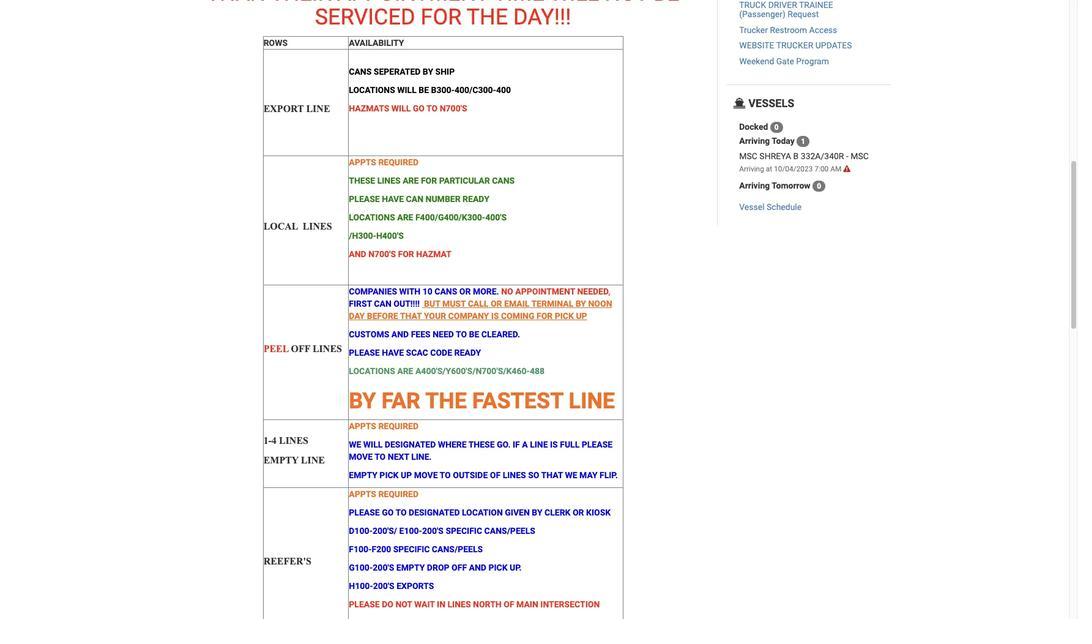 Task type: locate. For each thing, give the bounding box(es) containing it.
will right the hazmats
[[392, 104, 411, 114]]

1 vertical spatial cans/peels
[[432, 545, 483, 554]]

0 vertical spatial that
[[400, 311, 422, 321]]

msc right -
[[851, 151, 869, 161]]

2 have from the top
[[382, 348, 404, 358]]

will inside we will designated where these go. if a line is full please move to next line.
[[364, 440, 383, 450]]

1 appts required from the top
[[349, 157, 419, 167]]

not
[[396, 600, 412, 610]]

day
[[349, 311, 365, 321]]

empty up exports
[[397, 563, 425, 573]]

far
[[382, 388, 421, 414]]

please for please have can number ready
[[349, 194, 380, 204]]

2 appts from the top
[[349, 422, 377, 431]]

pick for that your company is coming for pick up
[[555, 311, 574, 321]]

f100-
[[349, 545, 372, 554]]

can
[[406, 194, 424, 204], [374, 299, 392, 309]]

ship
[[436, 67, 455, 77]]

0 horizontal spatial 0
[[775, 123, 779, 131]]

locations up "/h300-h400's" in the left of the page
[[349, 212, 395, 222]]

is up "cleared."
[[492, 311, 499, 321]]

0 horizontal spatial and
[[349, 249, 367, 259]]

340r
[[825, 151, 845, 161]]

be down company
[[469, 329, 480, 339]]

line right export
[[306, 103, 330, 114]]

appts required for local  lines
[[349, 157, 419, 167]]

locations down 'customs'
[[349, 366, 395, 376]]

please down h100-
[[349, 600, 380, 610]]

g100-
[[349, 563, 373, 573]]

cans/peels down given
[[485, 526, 536, 536]]

have left scac
[[382, 348, 404, 358]]

arriving at 10/04/2023 7:00 am
[[740, 165, 844, 173]]

specific
[[446, 526, 483, 536], [394, 545, 430, 554]]

0 horizontal spatial these
[[349, 176, 375, 185]]

appts required up the 200's/
[[349, 490, 419, 499]]

weekend
[[740, 56, 775, 66]]

2 vertical spatial appts required
[[349, 490, 419, 499]]

of left main
[[504, 600, 515, 610]]

1 have from the top
[[382, 194, 404, 204]]

fastest
[[473, 388, 564, 414]]

cans up 400's
[[492, 176, 515, 185]]

200's down f200
[[373, 563, 395, 573]]

locations are a400's/y600's/n700's/k460-488
[[349, 366, 545, 376]]

to down locations will be b300-400/c300-400
[[427, 104, 438, 114]]

3 appts from the top
[[349, 490, 377, 499]]

1 appts from the top
[[349, 157, 377, 167]]

0 vertical spatial cans/peels
[[485, 526, 536, 536]]

cans down availability
[[349, 67, 372, 77]]

2 horizontal spatial or
[[573, 508, 585, 518]]

or up that your company is coming for pick up
[[491, 299, 502, 309]]

or up must
[[460, 286, 471, 296]]

peel
[[264, 344, 289, 354]]

0 vertical spatial move
[[349, 452, 373, 462]]

0 vertical spatial can
[[406, 194, 424, 204]]

by inside the "by noon day before"
[[576, 299, 587, 309]]

1 vertical spatial these
[[469, 440, 495, 450]]

1 vertical spatial locations
[[349, 212, 395, 222]]

at
[[767, 165, 773, 173]]

by left ship
[[423, 67, 434, 77]]

must
[[443, 299, 466, 309]]

0 vertical spatial will
[[398, 85, 417, 95]]

0 vertical spatial pick
[[555, 311, 574, 321]]

2 vertical spatial required
[[379, 490, 419, 499]]

weekend gate program link
[[740, 56, 830, 66]]

have for h400's
[[382, 194, 404, 204]]

drop
[[427, 563, 450, 573]]

line
[[306, 103, 330, 114], [569, 388, 615, 414], [530, 440, 548, 450], [301, 455, 325, 466]]

move left next
[[349, 452, 373, 462]]

locations will be b300-400/c300-400
[[349, 85, 511, 95]]

trainee
[[800, 0, 834, 10]]

pick down terminal
[[555, 311, 574, 321]]

arriving for tomorrow
[[740, 180, 770, 190]]

up.
[[510, 563, 522, 573]]

lines
[[378, 176, 401, 185], [303, 221, 332, 232], [313, 344, 342, 354], [279, 435, 309, 446], [503, 471, 526, 480], [448, 600, 471, 610]]

ready down particular
[[463, 194, 490, 204]]

please
[[349, 194, 380, 204], [349, 348, 380, 358], [582, 440, 613, 450], [349, 508, 380, 518], [349, 600, 380, 610]]

please down 'customs'
[[349, 348, 380, 358]]

empty
[[264, 455, 299, 466], [349, 471, 378, 480], [397, 563, 425, 573]]

0 horizontal spatial cans
[[349, 67, 372, 77]]

please up '/h300-'
[[349, 194, 380, 204]]

for down h400's
[[398, 249, 414, 259]]

0 up "today"
[[775, 123, 779, 131]]

please right 'full'
[[582, 440, 613, 450]]

appts required for reefer's
[[349, 490, 419, 499]]

2 vertical spatial arriving
[[740, 180, 770, 190]]

eta exceeds current date/time. image
[[844, 166, 851, 173]]

0 vertical spatial have
[[382, 194, 404, 204]]

1 horizontal spatial specific
[[446, 526, 483, 536]]

f100-f200 specific cans/peels
[[349, 545, 520, 554]]

ready
[[463, 194, 490, 204], [455, 348, 481, 358]]

is
[[492, 311, 499, 321], [551, 440, 558, 450]]

1 horizontal spatial we
[[565, 471, 578, 480]]

1 arriving from the top
[[740, 136, 770, 145]]

please do not wait in lines north of main intersection
[[349, 600, 600, 610]]

0 horizontal spatial be
[[419, 85, 429, 95]]

0 vertical spatial locations
[[349, 85, 395, 95]]

required down next
[[379, 490, 419, 499]]

1 vertical spatial designated
[[409, 508, 460, 518]]

1 vertical spatial or
[[491, 299, 502, 309]]

msc left shreya
[[740, 151, 758, 161]]

1 vertical spatial will
[[392, 104, 411, 114]]

will up hazmats will go to n700's
[[398, 85, 417, 95]]

designated
[[385, 440, 436, 450], [409, 508, 460, 518]]

1 vertical spatial go
[[382, 508, 394, 518]]

0 horizontal spatial we
[[349, 440, 362, 450]]

for up please have can number ready
[[421, 176, 437, 185]]

2 horizontal spatial empty
[[397, 563, 425, 573]]

clerk
[[545, 508, 571, 518]]

will for designated
[[364, 440, 383, 450]]

0 vertical spatial go
[[413, 104, 425, 114]]

1 vertical spatial empty
[[349, 471, 378, 480]]

lines right in
[[448, 600, 471, 610]]

0 vertical spatial specific
[[446, 526, 483, 536]]

to right need
[[456, 329, 467, 339]]

0 horizontal spatial off
[[291, 344, 311, 354]]

that right so
[[542, 471, 563, 480]]

be left b300-
[[419, 85, 429, 95]]

pick
[[555, 311, 574, 321], [380, 471, 399, 480], [489, 563, 508, 573]]

b300-
[[431, 85, 455, 95]]

0 horizontal spatial up
[[401, 471, 412, 480]]

have for far
[[382, 348, 404, 358]]

vessel
[[740, 202, 765, 212]]

appts required up please have can number ready
[[349, 157, 419, 167]]

2 vertical spatial will
[[364, 440, 383, 450]]

designated up d100-200's/ e100-200's specific cans/peels
[[409, 508, 460, 518]]

1 vertical spatial have
[[382, 348, 404, 358]]

1 vertical spatial for
[[398, 249, 414, 259]]

companies with 10 cans or more. no appointment needed ,
[[349, 286, 611, 296]]

pick down next
[[380, 471, 399, 480]]

please up "d100-"
[[349, 508, 380, 518]]

cans/peels up g100-200's empty drop off and pick up.
[[432, 545, 483, 554]]

am
[[831, 165, 842, 173]]

will down far at the left of the page
[[364, 440, 383, 450]]

go up the 200's/
[[382, 508, 394, 518]]

1 horizontal spatial empty
[[349, 471, 378, 480]]

line right a
[[530, 440, 548, 450]]

for
[[421, 176, 437, 185], [398, 249, 414, 259], [537, 311, 553, 321]]

go down locations will be b300-400/c300-400
[[413, 104, 425, 114]]

0 horizontal spatial pick
[[380, 471, 399, 480]]

are up please have can number ready
[[403, 176, 419, 185]]

can up before
[[374, 299, 392, 309]]

0 vertical spatial 0
[[775, 123, 779, 131]]

1 required from the top
[[379, 157, 419, 167]]

pick left up.
[[489, 563, 508, 573]]

appts required
[[349, 157, 419, 167], [349, 422, 419, 431], [349, 490, 419, 499]]

email
[[505, 299, 530, 309]]

trucker
[[777, 41, 814, 50]]

company
[[449, 311, 489, 321]]

0 down the "7:00"
[[818, 182, 822, 190]]

move down 'line.'
[[414, 471, 438, 480]]

out!!!!
[[394, 299, 420, 309]]

for down terminal
[[537, 311, 553, 321]]

1 horizontal spatial be
[[469, 329, 480, 339]]

availability
[[349, 38, 404, 48]]

h100-200's exports
[[349, 581, 434, 591]]

by left far at the left of the page
[[349, 388, 376, 414]]

wait
[[415, 600, 435, 610]]

cans up 'first can out!!!! but must call or email'
[[435, 286, 458, 296]]

0 vertical spatial and
[[349, 249, 367, 259]]

empty up "d100-"
[[349, 471, 378, 480]]

terminal
[[530, 299, 574, 309]]

before
[[367, 311, 398, 321]]

with
[[400, 286, 421, 296]]

and up please do not wait in lines north of main intersection
[[469, 563, 487, 573]]

2 locations from the top
[[349, 212, 395, 222]]

0 vertical spatial up
[[576, 311, 588, 321]]

have up h400's
[[382, 194, 404, 204]]

line up 'full'
[[569, 388, 615, 414]]

2 vertical spatial appts
[[349, 490, 377, 499]]

0 vertical spatial n700's
[[440, 104, 468, 114]]

2 arriving from the top
[[740, 165, 765, 173]]

is left 'full'
[[551, 440, 558, 450]]

move
[[349, 452, 373, 462], [414, 471, 438, 480]]

designated up 'line.'
[[385, 440, 436, 450]]

arriving inside arriving tomorrow 0
[[740, 180, 770, 190]]

of right outside
[[490, 471, 501, 480]]

are down please have can number ready
[[398, 212, 414, 222]]

1 vertical spatial required
[[379, 422, 419, 431]]

off right 'drop'
[[452, 563, 467, 573]]

docked 0 arriving today 1
[[740, 122, 806, 146]]

arriving up vessel
[[740, 180, 770, 190]]

we
[[349, 440, 362, 450], [565, 471, 578, 480]]

locations
[[349, 85, 395, 95], [349, 212, 395, 222], [349, 366, 395, 376]]

that
[[400, 311, 422, 321], [542, 471, 563, 480]]

1 vertical spatial 0
[[818, 182, 822, 190]]

2 horizontal spatial cans
[[492, 176, 515, 185]]

ship image
[[734, 98, 746, 109]]

hazmat
[[417, 249, 452, 259]]

to left next
[[375, 452, 386, 462]]

1 horizontal spatial off
[[452, 563, 467, 573]]

lines right 'peel'
[[313, 344, 342, 354]]

or left kiosk
[[573, 508, 585, 518]]

2 horizontal spatial and
[[469, 563, 487, 573]]

empty down 1-4 lines at the bottom left
[[264, 455, 299, 466]]

appts required down far at the left of the page
[[349, 422, 419, 431]]

appts for local  lines
[[349, 157, 377, 167]]

required up these lines are for particular cans
[[379, 157, 419, 167]]

required down far at the left of the page
[[379, 422, 419, 431]]

0 vertical spatial required
[[379, 157, 419, 167]]

that down out!!!!
[[400, 311, 422, 321]]

locations up the hazmats
[[349, 85, 395, 95]]

0 horizontal spatial go
[[382, 508, 394, 518]]

can up the locations are f400/g400/k300-400's at the top left of page
[[406, 194, 424, 204]]

0 horizontal spatial cans/peels
[[432, 545, 483, 554]]

locations for /h300-
[[349, 212, 395, 222]]

1 vertical spatial arriving
[[740, 165, 765, 173]]

be
[[419, 85, 429, 95], [469, 329, 480, 339]]

are down please have scac code ready
[[398, 366, 414, 376]]

n700's down "/h300-h400's" in the left of the page
[[369, 249, 396, 259]]

specific down the please go to designated location given by clerk or kiosk
[[446, 526, 483, 536]]

4
[[272, 435, 277, 446]]

3 required from the top
[[379, 490, 419, 499]]

0 vertical spatial arriving
[[740, 136, 770, 145]]

and down '/h300-'
[[349, 249, 367, 259]]

3 locations from the top
[[349, 366, 395, 376]]

1 horizontal spatial cans
[[435, 286, 458, 296]]

1 horizontal spatial n700's
[[440, 104, 468, 114]]

0 inside docked 0 arriving today 1
[[775, 123, 779, 131]]

1 vertical spatial appts required
[[349, 422, 419, 431]]

2 vertical spatial 200's
[[373, 581, 395, 591]]

truck
[[740, 0, 767, 10]]

0 horizontal spatial empty
[[264, 455, 299, 466]]

ready up the 'a400's/y600's/n700's/k460-'
[[455, 348, 481, 358]]

200's for empty
[[373, 563, 395, 573]]

go.
[[497, 440, 511, 450]]

,
[[609, 286, 611, 296]]

2 appts required from the top
[[349, 422, 419, 431]]

0 horizontal spatial of
[[490, 471, 501, 480]]

arriving tomorrow 0
[[740, 180, 822, 190]]

1 vertical spatial specific
[[394, 545, 430, 554]]

0 vertical spatial we
[[349, 440, 362, 450]]

are
[[403, 176, 419, 185], [398, 212, 414, 222], [398, 366, 414, 376]]

1 vertical spatial of
[[504, 600, 515, 610]]

200's up f100-f200 specific cans/peels
[[422, 526, 444, 536]]

go
[[413, 104, 425, 114], [382, 508, 394, 518]]

0 horizontal spatial msc
[[740, 151, 758, 161]]

0 vertical spatial 200's
[[422, 526, 444, 536]]

1 horizontal spatial msc
[[851, 151, 869, 161]]

1 vertical spatial and
[[392, 329, 409, 339]]

these up '/h300-'
[[349, 176, 375, 185]]

n700's down b300-
[[440, 104, 468, 114]]

up down needed
[[576, 311, 588, 321]]

by down needed
[[576, 299, 587, 309]]

these left go. at the left of the page
[[469, 440, 495, 450]]

given
[[505, 508, 530, 518]]

and left fees
[[392, 329, 409, 339]]

ready for h400's
[[463, 194, 490, 204]]

2 msc from the left
[[851, 151, 869, 161]]

2 vertical spatial are
[[398, 366, 414, 376]]

0 horizontal spatial move
[[349, 452, 373, 462]]

0 horizontal spatial or
[[460, 286, 471, 296]]

msc shreya b 332a / 340r - msc
[[740, 151, 869, 161]]

7:00
[[815, 165, 829, 173]]

arriving down 'docked'
[[740, 136, 770, 145]]

arriving left at
[[740, 165, 765, 173]]

designated inside we will designated where these go. if a line is full please move to next line.
[[385, 440, 436, 450]]

will
[[398, 85, 417, 95], [392, 104, 411, 114], [364, 440, 383, 450]]

200's up the do
[[373, 581, 395, 591]]

n700's
[[440, 104, 468, 114], [369, 249, 396, 259]]

up down next
[[401, 471, 412, 480]]

1 vertical spatial can
[[374, 299, 392, 309]]

f200
[[372, 545, 391, 554]]

1 horizontal spatial go
[[413, 104, 425, 114]]

0
[[775, 123, 779, 131], [818, 182, 822, 190]]

off right 'peel'
[[291, 344, 311, 354]]

1
[[802, 137, 806, 146]]

3 appts required from the top
[[349, 490, 419, 499]]

1 msc from the left
[[740, 151, 758, 161]]

is inside we will designated where these go. if a line is full please move to next line.
[[551, 440, 558, 450]]

lines left '/h300-'
[[303, 221, 332, 232]]

will for be
[[398, 85, 417, 95]]

1 horizontal spatial is
[[551, 440, 558, 450]]

appts for reefer's
[[349, 490, 377, 499]]

move inside we will designated where these go. if a line is full please move to next line.
[[349, 452, 373, 462]]

1 vertical spatial move
[[414, 471, 438, 480]]

2 vertical spatial for
[[537, 311, 553, 321]]

so
[[529, 471, 540, 480]]

1 horizontal spatial these
[[469, 440, 495, 450]]

hazmats will go to n700's
[[349, 104, 468, 114]]

specific down e100-
[[394, 545, 430, 554]]

1 vertical spatial appts
[[349, 422, 377, 431]]

required for local  lines
[[379, 157, 419, 167]]

we inside we will designated where these go. if a line is full please move to next line.
[[349, 440, 362, 450]]

hazmats
[[349, 104, 390, 114]]

1 horizontal spatial for
[[421, 176, 437, 185]]

0 vertical spatial appts
[[349, 157, 377, 167]]

0 vertical spatial ready
[[463, 194, 490, 204]]

1 horizontal spatial pick
[[489, 563, 508, 573]]

2 vertical spatial pick
[[489, 563, 508, 573]]

0 vertical spatial is
[[492, 311, 499, 321]]

3 arriving from the top
[[740, 180, 770, 190]]



Task type: vqa. For each thing, say whether or not it's contained in the screenshot.
protection
no



Task type: describe. For each thing, give the bounding box(es) containing it.
1 horizontal spatial and
[[392, 329, 409, 339]]

north
[[473, 600, 502, 610]]

1 vertical spatial be
[[469, 329, 480, 339]]

a
[[522, 440, 528, 450]]

appointment
[[516, 286, 576, 296]]

0 inside arriving tomorrow 0
[[818, 182, 822, 190]]

1 horizontal spatial can
[[406, 194, 424, 204]]

do
[[382, 600, 394, 610]]

updates
[[816, 41, 853, 50]]

to up e100-
[[396, 508, 407, 518]]

400's
[[486, 212, 507, 222]]

to left outside
[[440, 471, 451, 480]]

code
[[431, 348, 453, 358]]

0 horizontal spatial can
[[374, 299, 392, 309]]

b
[[794, 151, 799, 161]]

trucker restroom access link
[[740, 25, 838, 35]]

2 horizontal spatial for
[[537, 311, 553, 321]]

particular
[[439, 176, 490, 185]]

1-4 lines
[[264, 435, 309, 446]]

docked
[[740, 122, 769, 131]]

noon
[[589, 299, 613, 309]]

full
[[560, 440, 580, 450]]

empty for empty pick up move to outside of lines so that we may flip.
[[349, 471, 378, 480]]

rows
[[264, 38, 288, 48]]

400/c300-
[[455, 85, 497, 95]]

2 vertical spatial and
[[469, 563, 487, 573]]

0 vertical spatial be
[[419, 85, 429, 95]]

local  lines
[[264, 221, 332, 232]]

1 horizontal spatial up
[[576, 311, 588, 321]]

(passenger)
[[740, 9, 786, 19]]

empty line
[[264, 455, 325, 466]]

200's/
[[373, 526, 397, 536]]

0 vertical spatial are
[[403, 176, 419, 185]]

need
[[433, 329, 454, 339]]

1 vertical spatial n700's
[[369, 249, 396, 259]]

10/04/2023
[[775, 165, 813, 173]]

0 vertical spatial these
[[349, 176, 375, 185]]

next
[[388, 452, 409, 462]]

0 vertical spatial off
[[291, 344, 311, 354]]

please for please go to designated location given by clerk or kiosk
[[349, 508, 380, 518]]

please for please have scac code ready
[[349, 348, 380, 358]]

if
[[513, 440, 520, 450]]

please go to designated location given by clerk or kiosk
[[349, 508, 611, 518]]

g100-200's empty drop off and pick up.
[[349, 563, 541, 573]]

by right given
[[532, 508, 543, 518]]

to inside we will designated where these go. if a line is full please move to next line.
[[375, 452, 386, 462]]

scac
[[406, 348, 428, 358]]

please for please do not wait in lines north of main intersection
[[349, 600, 380, 610]]

lines up please have can number ready
[[378, 176, 401, 185]]

/h300-
[[349, 231, 377, 241]]

0 horizontal spatial specific
[[394, 545, 430, 554]]

website trucker updates link
[[740, 41, 853, 50]]

today
[[772, 136, 795, 145]]

truck driver trainee (passenger) request link
[[740, 0, 834, 19]]

restroom
[[771, 25, 808, 35]]

line inside we will designated where these go. if a line is full please move to next line.
[[530, 440, 548, 450]]

line down 1-4 lines at the bottom left
[[301, 455, 325, 466]]

1 locations from the top
[[349, 85, 395, 95]]

lines right 4
[[279, 435, 309, 446]]

1 vertical spatial pick
[[380, 471, 399, 480]]

488
[[530, 366, 545, 376]]

2 vertical spatial or
[[573, 508, 585, 518]]

/
[[821, 151, 825, 161]]

your
[[424, 311, 446, 321]]

are for h400's
[[398, 212, 414, 222]]

will for go
[[392, 104, 411, 114]]

export
[[264, 103, 304, 114]]

0 horizontal spatial that
[[400, 311, 422, 321]]

seperated
[[374, 67, 421, 77]]

332a
[[801, 151, 821, 161]]

we will designated where these go. if a line is full please move to next line.
[[349, 440, 613, 462]]

lines left so
[[503, 471, 526, 480]]

e100-
[[400, 526, 422, 536]]

1-
[[264, 435, 272, 446]]

call
[[468, 299, 489, 309]]

arriving for at
[[740, 165, 765, 173]]

0 horizontal spatial is
[[492, 311, 499, 321]]

2 vertical spatial cans
[[435, 286, 458, 296]]

vessel schedule
[[740, 202, 802, 212]]

d100-
[[349, 526, 373, 536]]

tomorrow
[[772, 180, 811, 190]]

first
[[349, 299, 372, 309]]

1 vertical spatial off
[[452, 563, 467, 573]]

trucker
[[740, 25, 768, 35]]

1 horizontal spatial cans/peels
[[485, 526, 536, 536]]

gate
[[777, 56, 795, 66]]

request
[[788, 9, 819, 19]]

are for far
[[398, 366, 414, 376]]

program
[[797, 56, 830, 66]]

vessel schedule link
[[740, 202, 802, 212]]

fees
[[411, 329, 431, 339]]

first can out!!!! but must call or email
[[349, 299, 530, 309]]

cans seperated by ship
[[349, 67, 455, 77]]

h100-
[[349, 581, 373, 591]]

peel off lines
[[264, 344, 342, 354]]

d100-200's/ e100-200's specific cans/peels
[[349, 526, 536, 536]]

ready for far
[[455, 348, 481, 358]]

f400/g400/k300-
[[416, 212, 486, 222]]

0 vertical spatial of
[[490, 471, 501, 480]]

but
[[424, 299, 441, 309]]

reefer's
[[264, 556, 312, 566]]

schedule
[[767, 202, 802, 212]]

0 vertical spatial cans
[[349, 67, 372, 77]]

1 vertical spatial we
[[565, 471, 578, 480]]

required for reefer's
[[379, 490, 419, 499]]

by far the fastest line
[[349, 388, 615, 414]]

flip.
[[600, 471, 618, 480]]

1 horizontal spatial of
[[504, 600, 515, 610]]

may
[[580, 471, 598, 480]]

please inside we will designated where these go. if a line is full please move to next line.
[[582, 440, 613, 450]]

that your company is coming for pick up
[[398, 311, 588, 321]]

customs and fees need to be cleared.
[[349, 329, 521, 339]]

in
[[437, 600, 446, 610]]

2 vertical spatial empty
[[397, 563, 425, 573]]

-
[[847, 151, 849, 161]]

companies
[[349, 286, 397, 296]]

1 vertical spatial cans
[[492, 176, 515, 185]]

locations are f400/g400/k300-400's
[[349, 212, 507, 222]]

driver
[[769, 0, 798, 10]]

200's for exports
[[373, 581, 395, 591]]

no
[[502, 286, 514, 296]]

by noon day before
[[349, 299, 613, 321]]

locations for by
[[349, 366, 395, 376]]

cleared.
[[482, 329, 521, 339]]

1 horizontal spatial or
[[491, 299, 502, 309]]

2 required from the top
[[379, 422, 419, 431]]

exports
[[397, 581, 434, 591]]

intersection
[[541, 600, 600, 610]]

please have can number ready
[[349, 194, 490, 204]]

1 vertical spatial that
[[542, 471, 563, 480]]

pick for g100-200's empty drop off and pick up.
[[489, 563, 508, 573]]

coming
[[501, 311, 535, 321]]

empty for empty line
[[264, 455, 299, 466]]

0 vertical spatial for
[[421, 176, 437, 185]]

these inside we will designated where these go. if a line is full please move to next line.
[[469, 440, 495, 450]]

and n700's for hazmat
[[349, 249, 452, 259]]

line.
[[412, 452, 432, 462]]

customs
[[349, 329, 390, 339]]

1 horizontal spatial move
[[414, 471, 438, 480]]

arriving inside docked 0 arriving today 1
[[740, 136, 770, 145]]



